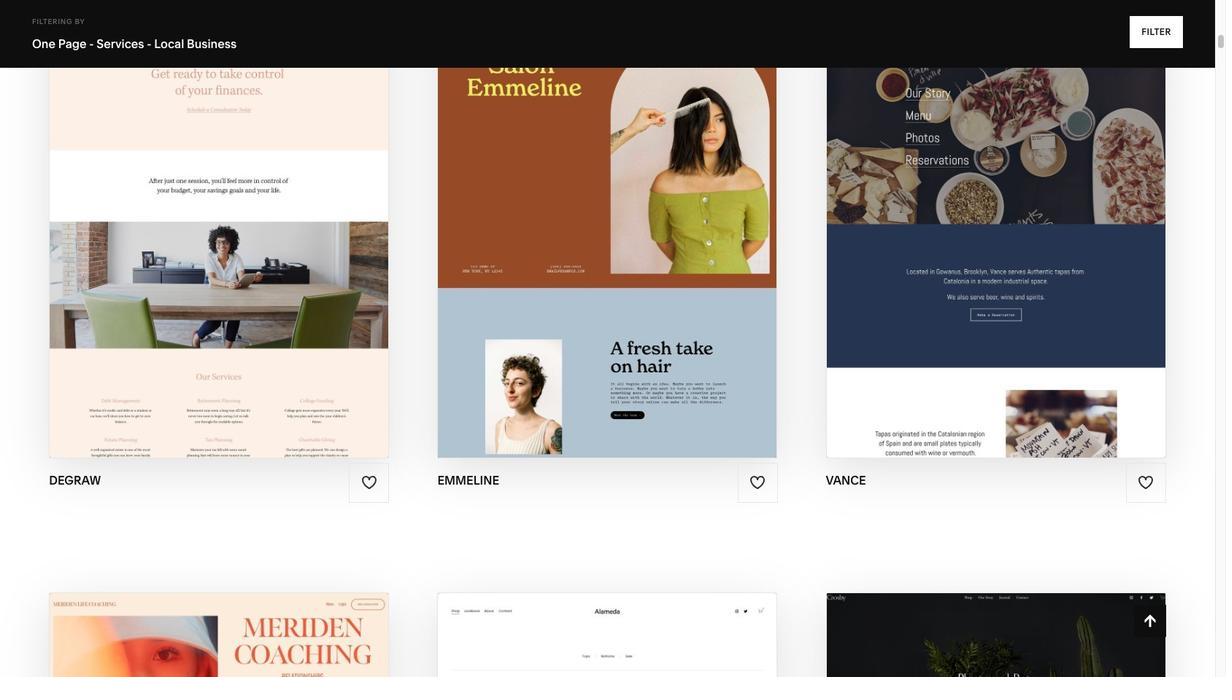 Task type: describe. For each thing, give the bounding box(es) containing it.
degraw image
[[50, 7, 389, 458]]

add emmeline to your favorites list image
[[750, 475, 766, 491]]

meriden image
[[50, 594, 389, 678]]



Task type: locate. For each thing, give the bounding box(es) containing it.
vance image
[[827, 7, 1165, 458]]

crosby image
[[827, 594, 1165, 678]]

alameda image
[[438, 594, 777, 678]]

add degraw to your favorites list image
[[361, 475, 377, 491]]

emmeline image
[[438, 7, 777, 458]]

back to top image
[[1142, 614, 1158, 630]]



Task type: vqa. For each thing, say whether or not it's contained in the screenshot.
Vance IMAGE
yes



